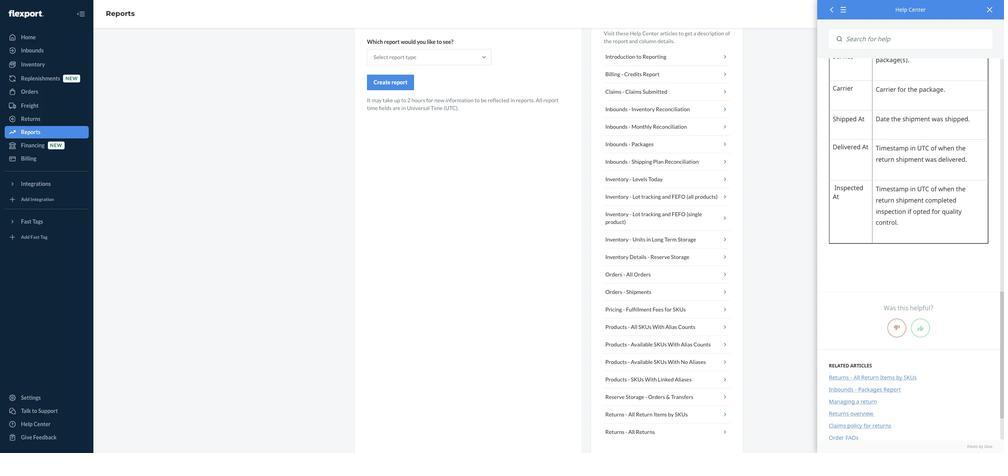 Task type: vqa. For each thing, say whether or not it's contained in the screenshot.
origins on the top of the page
no



Task type: describe. For each thing, give the bounding box(es) containing it.
billing - credits report button
[[604, 66, 731, 83]]

counts for products - available skus with alias counts
[[694, 342, 711, 348]]

orders for orders - all orders
[[606, 271, 623, 278]]

select
[[374, 54, 389, 60]]

products for products - available skus with alias counts
[[606, 342, 627, 348]]

create
[[374, 79, 391, 86]]

a inside visit these help center articles to get a description of the report and column details.
[[694, 30, 697, 37]]

- for the inventory - lot tracking and fefo (all products) 'button'
[[630, 194, 632, 200]]

and for inventory - lot tracking and fefo (single product)
[[663, 211, 671, 218]]

in inside inventory - units in long term storage button
[[647, 236, 651, 243]]

claims for claims policy for returns
[[830, 423, 847, 430]]

center inside "link"
[[34, 421, 51, 428]]

products - all skus with alias counts button
[[604, 319, 731, 337]]

these
[[616, 30, 629, 37]]

returns overview
[[830, 411, 875, 418]]

items inside returns - all return items by skus button
[[654, 412, 668, 418]]

skus inside 'button'
[[673, 307, 686, 313]]

products - skus with linked aliases button
[[604, 372, 731, 389]]

of
[[726, 30, 731, 37]]

products - skus with linked aliases
[[606, 377, 692, 383]]

tag
[[40, 235, 47, 240]]

0 vertical spatial in
[[511, 97, 515, 104]]

shipping
[[632, 159, 653, 165]]

help inside "link"
[[21, 421, 33, 428]]

1 horizontal spatial reports link
[[106, 9, 135, 18]]

skus inside "button"
[[639, 324, 652, 331]]

give
[[21, 435, 32, 441]]

inventory for inventory - lot tracking and fefo (all products)
[[606, 194, 629, 200]]

which report would you like to see?
[[367, 39, 454, 45]]

center inside visit these help center articles to get a description of the report and column details.
[[643, 30, 660, 37]]

with for products - available skus with no aliases
[[668, 359, 680, 366]]

information
[[446, 97, 474, 104]]

reserve storage - orders & transfers
[[606, 394, 694, 401]]

pricing - fulfillment fees for skus button
[[604, 301, 731, 319]]

give feedback
[[21, 435, 57, 441]]

add integration
[[21, 197, 54, 203]]

products - available skus with alias counts button
[[604, 337, 731, 354]]

0 vertical spatial return
[[862, 374, 880, 382]]

to left 2
[[402, 97, 407, 104]]

get
[[685, 30, 693, 37]]

- for orders - all orders button
[[624, 271, 626, 278]]

inventory - lot tracking and fefo (single product)
[[606, 211, 703, 226]]

claims - claims submitted button
[[604, 83, 731, 101]]

fast tags
[[21, 219, 43, 225]]

which
[[367, 39, 383, 45]]

products for products - available skus with no aliases
[[606, 359, 627, 366]]

billing for billing - credits report
[[606, 71, 621, 78]]

this
[[898, 304, 909, 313]]

see?
[[443, 39, 454, 45]]

flexport logo image
[[9, 10, 44, 18]]

inventory details - reserve storage button
[[604, 249, 731, 266]]

claims policy for returns
[[830, 423, 892, 430]]

inventory for inventory
[[21, 61, 45, 68]]

report for select report type
[[390, 54, 405, 60]]

to left reporting
[[637, 53, 642, 60]]

inbounds link
[[5, 44, 89, 57]]

products)
[[695, 194, 718, 200]]

was this helpful?
[[885, 304, 934, 313]]

alias for products - all skus with alias counts
[[666, 324, 678, 331]]

1 vertical spatial reserve
[[606, 394, 625, 401]]

0 vertical spatial by
[[897, 374, 903, 382]]

- for inventory - levels today button
[[630, 176, 632, 183]]

with for products - all skus with alias counts
[[653, 324, 665, 331]]

- for claims - claims submitted 'button'
[[623, 88, 625, 95]]

for inside 'button'
[[665, 307, 672, 313]]

claims - claims submitted
[[606, 88, 668, 95]]

report for inbounds - packages report
[[884, 386, 902, 394]]

report for billing - credits report
[[643, 71, 660, 78]]

returns inside button
[[606, 412, 625, 418]]

packages for inbounds - packages
[[632, 141, 654, 148]]

financing
[[21, 142, 45, 149]]

by inside button
[[669, 412, 674, 418]]

(utc).
[[444, 105, 459, 111]]

all for products - all skus with alias counts "button"
[[631, 324, 638, 331]]

- for billing - credits report 'button' in the top of the page
[[622, 71, 624, 78]]

Search search field
[[843, 29, 993, 49]]

inbounds - inventory reconciliation
[[606, 106, 690, 113]]

inbounds for inbounds
[[21, 47, 44, 54]]

give feedback button
[[5, 432, 89, 444]]

- for inventory - units in long term storage button
[[630, 236, 632, 243]]

orders - all orders
[[606, 271, 651, 278]]

linked
[[659, 377, 674, 383]]

elevio by dixa
[[968, 444, 993, 450]]

introduction to reporting button
[[604, 48, 731, 66]]

available for products - available skus with no aliases
[[631, 359, 653, 366]]

lot for inventory - lot tracking and fefo (single product)
[[633, 211, 641, 218]]

orders - shipments
[[606, 289, 652, 296]]

new for financing
[[50, 143, 62, 149]]

you
[[417, 39, 426, 45]]

all inside it may take up to 2 hours for new information to be reflected in reports. all report time fields are in universal time (utc).
[[536, 97, 543, 104]]

- for the pricing - fulfillment fees for skus 'button' in the right bottom of the page
[[624, 307, 625, 313]]

inventory for inventory - units in long term storage
[[606, 236, 629, 243]]

2 vertical spatial by
[[980, 444, 984, 450]]

inbounds - packages report
[[830, 386, 902, 394]]

0 horizontal spatial reports
[[21, 129, 40, 136]]

reports.
[[516, 97, 535, 104]]

overview
[[851, 411, 874, 418]]

billing for billing
[[21, 155, 36, 162]]

products - available skus with alias counts
[[606, 342, 711, 348]]

introduction
[[606, 53, 636, 60]]

inventory - lot tracking and fefo (all products)
[[606, 194, 718, 200]]

universal
[[407, 105, 430, 111]]

for inside it may take up to 2 hours for new information to be reflected in reports. all report time fields are in universal time (utc).
[[427, 97, 434, 104]]

create report
[[374, 79, 408, 86]]

managing a return
[[830, 399, 878, 406]]

inbounds for inbounds - monthly reconciliation
[[606, 123, 628, 130]]

help inside visit these help center articles to get a description of the report and column details.
[[630, 30, 642, 37]]

billing - credits report
[[606, 71, 660, 78]]

tracking for (single
[[642, 211, 661, 218]]

inbounds for inbounds - packages
[[606, 141, 628, 148]]

products - available skus with no aliases button
[[604, 354, 731, 372]]

pricing - fulfillment fees for skus
[[606, 307, 686, 313]]

pricing
[[606, 307, 623, 313]]

plan
[[654, 159, 664, 165]]

0 vertical spatial center
[[910, 6, 927, 13]]

0 vertical spatial reports
[[106, 9, 135, 18]]

add integration link
[[5, 194, 89, 206]]

managing
[[830, 399, 856, 406]]

inbounds - monthly reconciliation
[[606, 123, 687, 130]]

counts for products - all skus with alias counts
[[679, 324, 696, 331]]

available for products - available skus with alias counts
[[631, 342, 653, 348]]

orders link
[[5, 86, 89, 98]]

- for "orders - shipments" button
[[624, 289, 626, 296]]

type
[[406, 54, 417, 60]]

visit these help center articles to get a description of the report and column details.
[[604, 30, 731, 44]]

inventory for inventory - lot tracking and fefo (single product)
[[606, 211, 629, 218]]

(single
[[687, 211, 703, 218]]

inventory - levels today button
[[604, 171, 731, 189]]

- for products - skus with linked aliases button
[[628, 377, 630, 383]]

returns - all return items by skus inside button
[[606, 412, 688, 418]]

home link
[[5, 31, 89, 44]]

transfers
[[672, 394, 694, 401]]

orders for orders - shipments
[[606, 289, 623, 296]]

help center link
[[5, 419, 89, 431]]

articles inside visit these help center articles to get a description of the report and column details.
[[661, 30, 678, 37]]

inbounds - shipping plan reconciliation button
[[604, 153, 731, 171]]

like
[[427, 39, 436, 45]]

add for add integration
[[21, 197, 30, 203]]

inbounds - inventory reconciliation button
[[604, 101, 731, 118]]

1 vertical spatial in
[[402, 105, 406, 111]]

fefo for (all
[[672, 194, 686, 200]]

inbounds - packages
[[606, 141, 654, 148]]

(all
[[687, 194, 694, 200]]

long
[[652, 236, 664, 243]]

report for which report would you like to see?
[[384, 39, 400, 45]]

all for returns - all return items by skus button
[[629, 412, 635, 418]]

helpful?
[[911, 304, 934, 313]]

the
[[604, 38, 612, 44]]



Task type: locate. For each thing, give the bounding box(es) containing it.
inbounds for inbounds - shipping plan reconciliation
[[606, 159, 628, 165]]

reporting
[[643, 53, 667, 60]]

by left dixa
[[980, 444, 984, 450]]

0 horizontal spatial alias
[[666, 324, 678, 331]]

and for inventory - lot tracking and fefo (all products)
[[663, 194, 671, 200]]

alias
[[666, 324, 678, 331], [681, 342, 693, 348]]

inventory up monthly
[[632, 106, 655, 113]]

1 horizontal spatial help center
[[896, 6, 927, 13]]

1 horizontal spatial a
[[857, 399, 860, 406]]

reconciliation
[[656, 106, 690, 113], [653, 123, 687, 130], [665, 159, 699, 165]]

1 vertical spatial a
[[857, 399, 860, 406]]

it may take up to 2 hours for new information to be reflected in reports. all report time fields are in universal time (utc).
[[367, 97, 559, 111]]

talk to support button
[[5, 405, 89, 418]]

and down the inventory - lot tracking and fefo (all products) 'button'
[[663, 211, 671, 218]]

0 vertical spatial reconciliation
[[656, 106, 690, 113]]

new for replenishments
[[66, 76, 78, 82]]

to left be on the left top of the page
[[475, 97, 480, 104]]

fees
[[653, 307, 664, 313]]

0 vertical spatial billing
[[606, 71, 621, 78]]

alias up no
[[681, 342, 693, 348]]

fefo left (all
[[672, 194, 686, 200]]

tracking for (all
[[642, 194, 661, 200]]

details
[[630, 254, 647, 261]]

orders up shipments
[[634, 271, 651, 278]]

description
[[698, 30, 725, 37]]

2 horizontal spatial help
[[896, 6, 908, 13]]

fefo for (single
[[672, 211, 686, 218]]

billing down introduction
[[606, 71, 621, 78]]

add down fast tags
[[21, 235, 30, 240]]

1 vertical spatial storage
[[672, 254, 690, 261]]

to right talk
[[32, 408, 37, 415]]

packages for inbounds - packages report
[[859, 386, 883, 394]]

1 vertical spatial return
[[636, 412, 653, 418]]

0 horizontal spatial new
[[50, 143, 62, 149]]

visit
[[604, 30, 615, 37]]

faqs
[[846, 435, 859, 442]]

lot for inventory - lot tracking and fefo (all products)
[[633, 194, 641, 200]]

report right "create"
[[392, 79, 408, 86]]

report for create report
[[392, 79, 408, 86]]

and down inventory - levels today button
[[663, 194, 671, 200]]

0 horizontal spatial returns - all return items by skus
[[606, 412, 688, 418]]

products - available skus with no aliases
[[606, 359, 707, 366]]

storage inside inventory details - reserve storage button
[[672, 254, 690, 261]]

- for inbounds - inventory reconciliation button
[[629, 106, 631, 113]]

returns - all return items by skus down reserve storage - orders & transfers
[[606, 412, 688, 418]]

0 vertical spatial fast
[[21, 219, 31, 225]]

inbounds down claims - claims submitted at top
[[606, 106, 628, 113]]

may
[[372, 97, 382, 104]]

1 horizontal spatial packages
[[859, 386, 883, 394]]

in left 'long'
[[647, 236, 651, 243]]

billing link
[[5, 153, 89, 165]]

tags
[[32, 219, 43, 225]]

returns - all return items by skus button
[[604, 407, 731, 424]]

0 vertical spatial reserve
[[651, 254, 670, 261]]

settings link
[[5, 392, 89, 405]]

to left the get
[[679, 30, 684, 37]]

returns - all returns button
[[604, 424, 731, 441]]

all inside returns - all return items by skus button
[[629, 412, 635, 418]]

0 vertical spatial help center
[[896, 6, 927, 13]]

- for inbounds - packages button at right
[[629, 141, 631, 148]]

add fast tag
[[21, 235, 47, 240]]

new inside it may take up to 2 hours for new information to be reflected in reports. all report time fields are in universal time (utc).
[[435, 97, 445, 104]]

products inside button
[[606, 377, 627, 383]]

1 vertical spatial items
[[654, 412, 668, 418]]

2
[[408, 97, 411, 104]]

packages up shipping
[[632, 141, 654, 148]]

claims down credits
[[626, 88, 642, 95]]

storage inside inventory - units in long term storage button
[[678, 236, 697, 243]]

2 horizontal spatial by
[[980, 444, 984, 450]]

0 horizontal spatial center
[[34, 421, 51, 428]]

storage inside reserve storage - orders & transfers button
[[626, 394, 645, 401]]

0 horizontal spatial reports link
[[5, 126, 89, 139]]

integrations button
[[5, 178, 89, 190]]

center down talk to support
[[34, 421, 51, 428]]

lot inside inventory - lot tracking and fefo (single product)
[[633, 211, 641, 218]]

1 vertical spatial reports link
[[5, 126, 89, 139]]

close navigation image
[[76, 9, 86, 19]]

lot down inventory - levels today
[[633, 194, 641, 200]]

1 horizontal spatial report
[[884, 386, 902, 394]]

fefo inside inventory - lot tracking and fefo (single product)
[[672, 211, 686, 218]]

inventory inside 'button'
[[606, 194, 629, 200]]

orders - all orders button
[[604, 266, 731, 284]]

1 vertical spatial and
[[663, 194, 671, 200]]

1 vertical spatial lot
[[633, 211, 641, 218]]

1 add from the top
[[21, 197, 30, 203]]

0 vertical spatial storage
[[678, 236, 697, 243]]

- inside inventory - lot tracking and fefo (single product)
[[630, 211, 632, 218]]

1 vertical spatial add
[[21, 235, 30, 240]]

alias inside "button"
[[666, 324, 678, 331]]

center up search search box
[[910, 6, 927, 13]]

return up inbounds - packages report
[[862, 374, 880, 382]]

storage down the term
[[672, 254, 690, 261]]

1 vertical spatial reports
[[21, 129, 40, 136]]

report up returns
[[884, 386, 902, 394]]

orders left &
[[649, 394, 666, 401]]

and inside visit these help center articles to get a description of the report and column details.
[[630, 38, 638, 44]]

0 vertical spatial a
[[694, 30, 697, 37]]

inventory - levels today
[[606, 176, 663, 183]]

inbounds down inbounds - monthly reconciliation
[[606, 141, 628, 148]]

available down products - all skus with alias counts
[[631, 342, 653, 348]]

1 vertical spatial new
[[435, 97, 445, 104]]

freight link
[[5, 100, 89, 112]]

0 vertical spatial alias
[[666, 324, 678, 331]]

2 vertical spatial storage
[[626, 394, 645, 401]]

0 horizontal spatial claims
[[606, 88, 622, 95]]

in left reports.
[[511, 97, 515, 104]]

inventory up product)
[[606, 211, 629, 218]]

reconciliation down claims - claims submitted 'button'
[[656, 106, 690, 113]]

0 vertical spatial reports link
[[106, 9, 135, 18]]

0 vertical spatial for
[[427, 97, 434, 104]]

inbounds for inbounds - inventory reconciliation
[[606, 106, 628, 113]]

1 tracking from the top
[[642, 194, 661, 200]]

counts inside "button"
[[679, 324, 696, 331]]

packages inside button
[[632, 141, 654, 148]]

help center
[[896, 6, 927, 13], [21, 421, 51, 428]]

inbounds
[[21, 47, 44, 54], [606, 106, 628, 113], [606, 123, 628, 130], [606, 141, 628, 148], [606, 159, 628, 165], [830, 386, 854, 394]]

items
[[881, 374, 896, 382], [654, 412, 668, 418]]

feedback
[[33, 435, 57, 441]]

column
[[640, 38, 657, 44]]

inventory up replenishments
[[21, 61, 45, 68]]

by up inbounds - packages report
[[897, 374, 903, 382]]

2 horizontal spatial new
[[435, 97, 445, 104]]

integrations
[[21, 181, 51, 187]]

1 horizontal spatial new
[[66, 76, 78, 82]]

returns - all return items by skus up inbounds - packages report
[[830, 374, 917, 382]]

fast left tag
[[31, 235, 40, 240]]

inbounds - shipping plan reconciliation
[[606, 159, 699, 165]]

talk to support
[[21, 408, 58, 415]]

alias for products - available skus with alias counts
[[681, 342, 693, 348]]

2 vertical spatial and
[[663, 211, 671, 218]]

products for products - all skus with alias counts
[[606, 324, 627, 331]]

aliases inside products - available skus with no aliases button
[[690, 359, 707, 366]]

all
[[536, 97, 543, 104], [627, 271, 633, 278], [631, 324, 638, 331], [854, 374, 861, 382], [629, 412, 635, 418], [629, 429, 635, 436]]

and inside inventory - lot tracking and fefo (single product)
[[663, 211, 671, 218]]

packages up return
[[859, 386, 883, 394]]

create report button
[[367, 75, 414, 90]]

return inside button
[[636, 412, 653, 418]]

aliases right linked
[[675, 377, 692, 383]]

settings
[[21, 395, 41, 402]]

0 vertical spatial new
[[66, 76, 78, 82]]

inbounds down home
[[21, 47, 44, 54]]

1 horizontal spatial reserve
[[651, 254, 670, 261]]

reserve storage - orders & transfers button
[[604, 389, 731, 407]]

2 horizontal spatial in
[[647, 236, 651, 243]]

new up time
[[435, 97, 445, 104]]

0 horizontal spatial a
[[694, 30, 697, 37]]

1 available from the top
[[631, 342, 653, 348]]

with down fees
[[653, 324, 665, 331]]

fast left tags
[[21, 219, 31, 225]]

with left no
[[668, 359, 680, 366]]

1 vertical spatial report
[[884, 386, 902, 394]]

1 horizontal spatial return
[[862, 374, 880, 382]]

2 add from the top
[[21, 235, 30, 240]]

select report type
[[374, 54, 417, 60]]

alias down the pricing - fulfillment fees for skus 'button' in the right bottom of the page
[[666, 324, 678, 331]]

units
[[633, 236, 646, 243]]

reserve down products - skus with linked aliases
[[606, 394, 625, 401]]

reconciliation down inbounds - inventory reconciliation button
[[653, 123, 687, 130]]

report inside it may take up to 2 hours for new information to be reflected in reports. all report time fields are in universal time (utc).
[[544, 97, 559, 104]]

help up search search box
[[896, 6, 908, 13]]

report down reporting
[[643, 71, 660, 78]]

1 vertical spatial available
[[631, 359, 653, 366]]

add left the integration
[[21, 197, 30, 203]]

all for orders - all orders button
[[627, 271, 633, 278]]

1 horizontal spatial claims
[[626, 88, 642, 95]]

available up products - skus with linked aliases
[[631, 359, 653, 366]]

1 horizontal spatial items
[[881, 374, 896, 382]]

1 horizontal spatial help
[[630, 30, 642, 37]]

claims down billing - credits report
[[606, 88, 622, 95]]

1 vertical spatial counts
[[694, 342, 711, 348]]

0 vertical spatial aliases
[[690, 359, 707, 366]]

returns
[[873, 423, 892, 430]]

billing inside 'button'
[[606, 71, 621, 78]]

reserve
[[651, 254, 670, 261], [606, 394, 625, 401]]

inbounds up the inbounds - packages at the top
[[606, 123, 628, 130]]

inventory up orders - all orders
[[606, 254, 629, 261]]

inventory down product)
[[606, 236, 629, 243]]

0 vertical spatial lot
[[633, 194, 641, 200]]

products for products - skus with linked aliases
[[606, 377, 627, 383]]

report right reports.
[[544, 97, 559, 104]]

1 vertical spatial reconciliation
[[653, 123, 687, 130]]

help center up 'give feedback'
[[21, 421, 51, 428]]

1 horizontal spatial for
[[665, 307, 672, 313]]

- for inbounds - monthly reconciliation button at the right top of page
[[629, 123, 631, 130]]

inventory for inventory - levels today
[[606, 176, 629, 183]]

articles up details.
[[661, 30, 678, 37]]

inventory down inventory - levels today
[[606, 194, 629, 200]]

1 vertical spatial packages
[[859, 386, 883, 394]]

inventory link
[[5, 58, 89, 71]]

orders up freight
[[21, 88, 38, 95]]

2 products from the top
[[606, 342, 627, 348]]

new up orders link
[[66, 76, 78, 82]]

articles
[[661, 30, 678, 37], [851, 363, 873, 370]]

center up column
[[643, 30, 660, 37]]

items up inbounds - packages report
[[881, 374, 896, 382]]

fefo left (single
[[672, 211, 686, 218]]

report inside visit these help center articles to get a description of the report and column details.
[[613, 38, 629, 44]]

fast inside dropdown button
[[21, 219, 31, 225]]

inventory left levels on the right
[[606, 176, 629, 183]]

inbounds for inbounds - packages report
[[830, 386, 854, 394]]

with inside "button"
[[653, 324, 665, 331]]

- for inbounds - shipping plan reconciliation button
[[629, 159, 631, 165]]

articles right related
[[851, 363, 873, 370]]

2 fefo from the top
[[672, 211, 686, 218]]

1 horizontal spatial articles
[[851, 363, 873, 370]]

lot
[[633, 194, 641, 200], [633, 211, 641, 218]]

2 vertical spatial center
[[34, 421, 51, 428]]

2 available from the top
[[631, 359, 653, 366]]

in
[[511, 97, 515, 104], [402, 105, 406, 111], [647, 236, 651, 243]]

inbounds up managing
[[830, 386, 854, 394]]

2 horizontal spatial for
[[864, 423, 872, 430]]

1 vertical spatial returns - all return items by skus
[[606, 412, 688, 418]]

2 vertical spatial new
[[50, 143, 62, 149]]

would
[[401, 39, 416, 45]]

report inside 'button'
[[643, 71, 660, 78]]

to inside visit these help center articles to get a description of the report and column details.
[[679, 30, 684, 37]]

- for products - all skus with alias counts "button"
[[628, 324, 630, 331]]

1 vertical spatial billing
[[21, 155, 36, 162]]

all inside products - all skus with alias counts "button"
[[631, 324, 638, 331]]

all inside returns - all returns 'button'
[[629, 429, 635, 436]]

0 horizontal spatial help center
[[21, 421, 51, 428]]

report up select report type
[[384, 39, 400, 45]]

for right 'policy'
[[864, 423, 872, 430]]

center
[[910, 6, 927, 13], [643, 30, 660, 37], [34, 421, 51, 428]]

with left linked
[[645, 377, 657, 383]]

billing down financing
[[21, 155, 36, 162]]

0 horizontal spatial help
[[21, 421, 33, 428]]

new up billing link on the top left
[[50, 143, 62, 149]]

add fast tag link
[[5, 231, 89, 244]]

reconciliation down inbounds - packages button at right
[[665, 159, 699, 165]]

with for products - available skus with alias counts
[[668, 342, 680, 348]]

- for returns - all returns 'button'
[[626, 429, 628, 436]]

- for products - available skus with no aliases button at bottom
[[628, 359, 630, 366]]

tracking inside inventory - lot tracking and fefo (single product)
[[642, 211, 661, 218]]

4 products from the top
[[606, 377, 627, 383]]

- inside "button"
[[628, 324, 630, 331]]

help center inside "link"
[[21, 421, 51, 428]]

2 vertical spatial in
[[647, 236, 651, 243]]

all inside orders - all orders button
[[627, 271, 633, 278]]

tracking down 'inventory - lot tracking and fefo (all products)'
[[642, 211, 661, 218]]

introduction to reporting
[[606, 53, 667, 60]]

claims up order
[[830, 423, 847, 430]]

0 vertical spatial packages
[[632, 141, 654, 148]]

to
[[679, 30, 684, 37], [437, 39, 442, 45], [637, 53, 642, 60], [402, 97, 407, 104], [475, 97, 480, 104], [32, 408, 37, 415]]

&
[[667, 394, 671, 401]]

report left 'type'
[[390, 54, 405, 60]]

inventory details - reserve storage
[[606, 254, 690, 261]]

a left return
[[857, 399, 860, 406]]

integration
[[31, 197, 54, 203]]

0 horizontal spatial items
[[654, 412, 668, 418]]

3 products from the top
[[606, 359, 627, 366]]

1 horizontal spatial reports
[[106, 9, 135, 18]]

0 horizontal spatial packages
[[632, 141, 654, 148]]

claims for claims - claims submitted
[[606, 88, 622, 95]]

reconciliation for inbounds - inventory reconciliation
[[656, 106, 690, 113]]

0 vertical spatial add
[[21, 197, 30, 203]]

skus
[[673, 307, 686, 313], [639, 324, 652, 331], [654, 342, 667, 348], [654, 359, 667, 366], [904, 374, 917, 382], [631, 377, 644, 383], [675, 412, 688, 418]]

1 horizontal spatial in
[[511, 97, 515, 104]]

for up time
[[427, 97, 434, 104]]

storage down products - skus with linked aliases
[[626, 394, 645, 401]]

add for add fast tag
[[21, 235, 30, 240]]

products inside "button"
[[606, 324, 627, 331]]

1 vertical spatial help
[[630, 30, 642, 37]]

billing
[[606, 71, 621, 78], [21, 155, 36, 162]]

aliases right no
[[690, 359, 707, 366]]

in right are at left
[[402, 105, 406, 111]]

orders for orders
[[21, 88, 38, 95]]

products - all skus with alias counts
[[606, 324, 696, 331]]

inbounds - packages button
[[604, 136, 731, 153]]

2 horizontal spatial center
[[910, 6, 927, 13]]

home
[[21, 34, 36, 41]]

2 vertical spatial reconciliation
[[665, 159, 699, 165]]

2 lot from the top
[[633, 211, 641, 218]]

- for inventory - lot tracking and fefo (single product) button
[[630, 211, 632, 218]]

for right fees
[[665, 307, 672, 313]]

storage right the term
[[678, 236, 697, 243]]

1 vertical spatial help center
[[21, 421, 51, 428]]

with inside button
[[645, 377, 657, 383]]

2 tracking from the top
[[642, 211, 661, 218]]

related articles
[[830, 363, 873, 370]]

alias inside button
[[681, 342, 693, 348]]

and left column
[[630, 38, 638, 44]]

a
[[694, 30, 697, 37], [857, 399, 860, 406]]

items down reserve storage - orders & transfers button
[[654, 412, 668, 418]]

1 vertical spatial fast
[[31, 235, 40, 240]]

lot inside 'button'
[[633, 194, 641, 200]]

inventory inside inventory - lot tracking and fefo (single product)
[[606, 211, 629, 218]]

1 vertical spatial alias
[[681, 342, 693, 348]]

returns link
[[5, 113, 89, 125]]

term
[[665, 236, 677, 243]]

fefo inside the inventory - lot tracking and fefo (all products) 'button'
[[672, 194, 686, 200]]

- for returns - all return items by skus button
[[626, 412, 628, 418]]

0 vertical spatial tracking
[[642, 194, 661, 200]]

orders up orders - shipments in the right of the page
[[606, 271, 623, 278]]

0 horizontal spatial for
[[427, 97, 434, 104]]

related
[[830, 363, 850, 370]]

to right like
[[437, 39, 442, 45]]

talk
[[21, 408, 31, 415]]

by
[[897, 374, 903, 382], [669, 412, 674, 418], [980, 444, 984, 450]]

inventory for inventory details - reserve storage
[[606, 254, 629, 261]]

1 vertical spatial center
[[643, 30, 660, 37]]

report inside button
[[392, 79, 408, 86]]

1 horizontal spatial by
[[897, 374, 903, 382]]

with down products - all skus with alias counts "button"
[[668, 342, 680, 348]]

- for products - available skus with alias counts button
[[628, 342, 630, 348]]

inbounds down the inbounds - packages at the top
[[606, 159, 628, 165]]

are
[[393, 105, 401, 111]]

help up give
[[21, 421, 33, 428]]

storage
[[678, 236, 697, 243], [672, 254, 690, 261], [626, 394, 645, 401]]

return
[[862, 374, 880, 382], [636, 412, 653, 418]]

1 lot from the top
[[633, 194, 641, 200]]

by down reserve storage - orders & transfers button
[[669, 412, 674, 418]]

tracking down today
[[642, 194, 661, 200]]

orders up pricing
[[606, 289, 623, 296]]

0 vertical spatial returns - all return items by skus
[[830, 374, 917, 382]]

and inside 'button'
[[663, 194, 671, 200]]

1 vertical spatial by
[[669, 412, 674, 418]]

reconciliation for inbounds - monthly reconciliation
[[653, 123, 687, 130]]

reconciliation inside button
[[656, 106, 690, 113]]

inbounds - monthly reconciliation button
[[604, 118, 731, 136]]

1 horizontal spatial returns - all return items by skus
[[830, 374, 917, 382]]

0 vertical spatial articles
[[661, 30, 678, 37]]

lot up units
[[633, 211, 641, 218]]

0 vertical spatial items
[[881, 374, 896, 382]]

report down these
[[613, 38, 629, 44]]

0 horizontal spatial articles
[[661, 30, 678, 37]]

report
[[643, 71, 660, 78], [884, 386, 902, 394]]

1 horizontal spatial center
[[643, 30, 660, 37]]

a right the get
[[694, 30, 697, 37]]

tracking inside 'button'
[[642, 194, 661, 200]]

help right these
[[630, 30, 642, 37]]

1 products from the top
[[606, 324, 627, 331]]

0 vertical spatial counts
[[679, 324, 696, 331]]

0 vertical spatial help
[[896, 6, 908, 13]]

inventory - lot tracking and fefo (all products) button
[[604, 189, 731, 206]]

counts inside button
[[694, 342, 711, 348]]

1 horizontal spatial alias
[[681, 342, 693, 348]]

aliases inside products - skus with linked aliases button
[[675, 377, 692, 383]]

elevio by dixa link
[[830, 444, 993, 450]]

1 fefo from the top
[[672, 194, 686, 200]]

help center up search search box
[[896, 6, 927, 13]]

0 horizontal spatial in
[[402, 105, 406, 111]]

credits
[[625, 71, 642, 78]]

order
[[830, 435, 845, 442]]

all for returns - all returns 'button'
[[629, 429, 635, 436]]

be
[[481, 97, 487, 104]]

reserve down 'long'
[[651, 254, 670, 261]]

product)
[[606, 219, 626, 226]]

0 vertical spatial available
[[631, 342, 653, 348]]

return down reserve storage - orders & transfers
[[636, 412, 653, 418]]

0 horizontal spatial by
[[669, 412, 674, 418]]

1 vertical spatial for
[[665, 307, 672, 313]]

inventory - units in long term storage button
[[604, 231, 731, 249]]

1 horizontal spatial billing
[[606, 71, 621, 78]]



